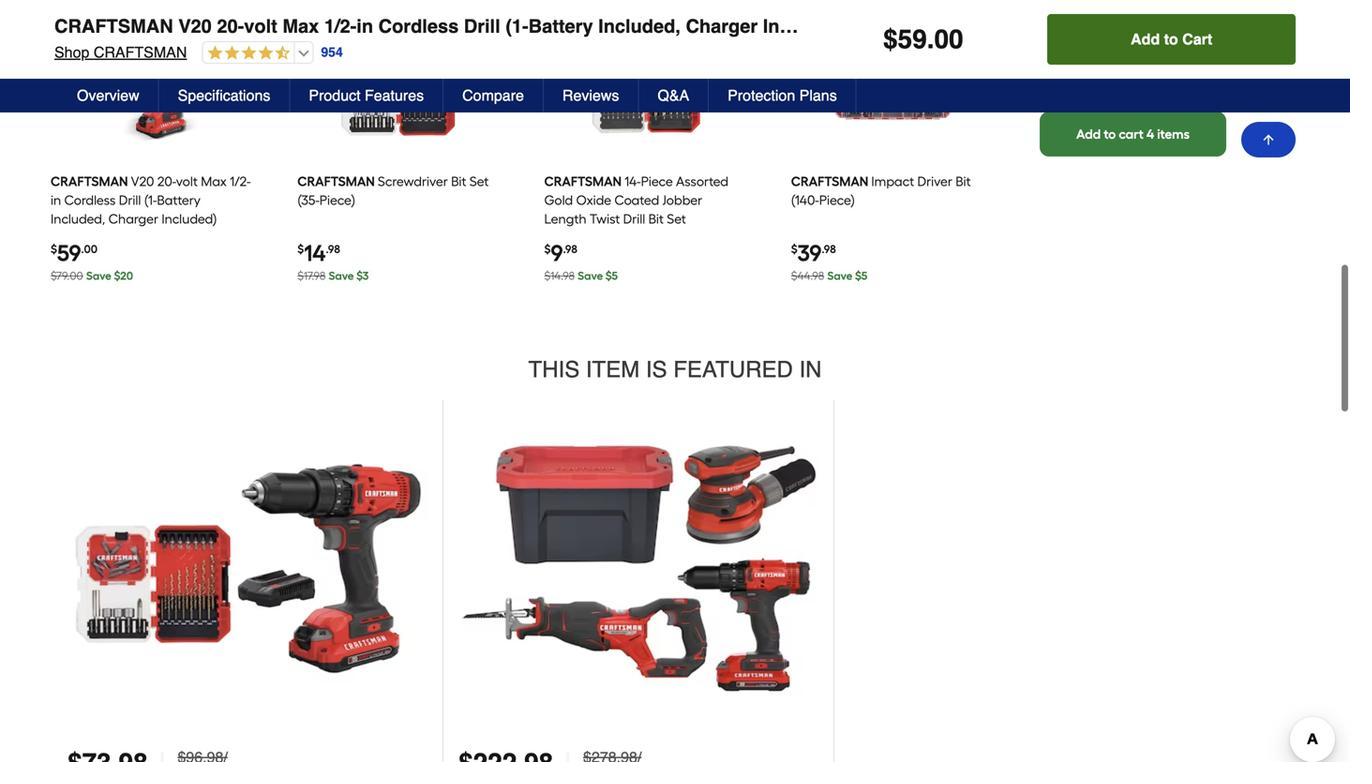 Task type: locate. For each thing, give the bounding box(es) containing it.
1 plus image from the left
[[511, 67, 534, 90]]

reviews button
[[544, 79, 639, 113]]

bit right screwdriver
[[451, 173, 467, 189]]

battery inside v20 20-volt max 1/2- in cordless drill (1-battery included, charger included)
[[157, 192, 201, 208]]

0 horizontal spatial in
[[51, 192, 61, 208]]

1 vertical spatial 59
[[57, 240, 81, 267]]

2 save from the left
[[329, 269, 354, 283]]

cordless up the .00
[[64, 192, 116, 208]]

1 horizontal spatial included)
[[763, 15, 847, 37]]

1 vertical spatial items
[[1158, 126, 1190, 142]]

cordless
[[379, 15, 459, 37], [64, 192, 116, 208]]

1 horizontal spatial piece)
[[820, 192, 856, 208]]

5
[[612, 269, 618, 283], [862, 269, 868, 283]]

2 vertical spatial drill
[[623, 211, 646, 227]]

1 horizontal spatial in
[[357, 15, 373, 37]]

.98 inside $ 9 .98
[[563, 242, 578, 256]]

bit down 'coated'
[[649, 211, 664, 227]]

0 vertical spatial set
[[470, 173, 489, 189]]

0 vertical spatial in
[[357, 15, 373, 37]]

1 vertical spatial 20-
[[157, 173, 176, 189]]

1 vertical spatial to
[[1104, 126, 1117, 142]]

39
[[798, 240, 822, 267]]

$ inside $ 9 .98
[[545, 242, 551, 256]]

in inside v20 20-volt max 1/2- in cordless drill (1-battery included, charger included)
[[51, 192, 61, 208]]

craftsman up (140-
[[792, 173, 869, 189]]

1 5 from the left
[[612, 269, 618, 283]]

included, up "q&a"
[[599, 15, 681, 37]]

0 vertical spatial cordless
[[379, 15, 459, 37]]

1 horizontal spatial to
[[1165, 30, 1179, 48]]

.98 for 9
[[563, 242, 578, 256]]

0 horizontal spatial 59
[[57, 240, 81, 267]]

plus image for 59
[[264, 67, 287, 90]]

0 vertical spatial volt
[[244, 15, 278, 37]]

1 vertical spatial charger
[[108, 211, 159, 227]]

4
[[1147, 126, 1155, 142]]

subtotal for ( ) items $ 123 .94
[[1040, 36, 1164, 93]]

in up product features
[[357, 15, 373, 37]]

overview button
[[58, 79, 159, 113]]

$17.98
[[298, 269, 326, 283]]

2 plus image from the left
[[1005, 67, 1028, 90]]

0 vertical spatial max
[[283, 15, 319, 37]]

0 vertical spatial (1-
[[506, 15, 529, 37]]

items for subtotal for ( ) items $ 123 .94
[[1131, 36, 1164, 52]]

0 horizontal spatial max
[[201, 173, 227, 189]]

20- down craftsman v20 20-volt max 1/2-in cordless drill (1-battery included, charger included) image
[[157, 173, 176, 189]]

items right ')'
[[1131, 36, 1164, 52]]

1 horizontal spatial .98
[[563, 242, 578, 256]]

plus image for 9
[[758, 67, 781, 90]]

3 save from the left
[[578, 269, 603, 283]]

0 horizontal spatial .98
[[326, 242, 340, 256]]

piece) up $ 39 .98
[[820, 192, 856, 208]]

add
[[1131, 30, 1161, 48], [1077, 126, 1102, 142]]

1 horizontal spatial cordless
[[379, 15, 459, 37]]

20- inside v20 20-volt max 1/2- in cordless drill (1-battery included, charger included)
[[157, 173, 176, 189]]

craftsman impact driver bit (140-piece) image
[[832, 21, 954, 158]]

5 inside 9 list item
[[612, 269, 618, 283]]

v20
[[178, 15, 212, 37], [131, 173, 154, 189]]

charger up 20
[[108, 211, 159, 227]]

$ up $14.98
[[545, 242, 551, 256]]

$
[[884, 24, 898, 54], [1040, 48, 1061, 93], [51, 242, 57, 256], [298, 242, 304, 256], [545, 242, 551, 256], [792, 242, 798, 256], [114, 269, 120, 283], [357, 269, 363, 283], [606, 269, 612, 283], [856, 269, 862, 283]]

20- up 4.5 stars image
[[217, 15, 244, 37]]

0 vertical spatial included,
[[599, 15, 681, 37]]

9
[[551, 240, 563, 267]]

0 vertical spatial items
[[1131, 36, 1164, 52]]

1/2-
[[324, 15, 357, 37], [230, 173, 251, 189]]

1/2- inside v20 20-volt max 1/2- in cordless drill (1-battery included, charger included)
[[230, 173, 251, 189]]

.98 inside the $ 14 .98
[[326, 242, 340, 256]]

5 inside 39 list item
[[862, 269, 868, 283]]

2 .98 from the left
[[563, 242, 578, 256]]

$ inside the $ 14 .98
[[298, 242, 304, 256]]

gold
[[545, 192, 573, 208]]

1 vertical spatial cordless
[[64, 192, 116, 208]]

craftsman up (35-
[[298, 173, 375, 189]]

1 horizontal spatial battery
[[529, 15, 593, 37]]

cart
[[1119, 126, 1144, 142]]

bit inside impact driver bit (140-piece)
[[956, 173, 971, 189]]

1 vertical spatial max
[[201, 173, 227, 189]]

set inside screwdriver bit set (35-piece)
[[470, 173, 489, 189]]

1 horizontal spatial drill
[[464, 15, 501, 37]]

length
[[545, 211, 587, 227]]

save inside 14 list item
[[329, 269, 354, 283]]

craftsman inside 14 list item
[[298, 173, 375, 189]]

craftsman for 14
[[298, 173, 375, 189]]

shop craftsman
[[54, 44, 187, 61]]

0 vertical spatial 1/2-
[[324, 15, 357, 37]]

1 horizontal spatial plus image
[[758, 67, 781, 90]]

1 vertical spatial volt
[[176, 173, 198, 189]]

0 horizontal spatial included)
[[162, 211, 217, 227]]

59 left the 00
[[898, 24, 928, 54]]

1 save from the left
[[86, 269, 111, 283]]

2 horizontal spatial .98
[[822, 242, 836, 256]]

for
[[1094, 36, 1110, 52]]

0 vertical spatial 59
[[898, 24, 928, 54]]

v20 down overview button
[[131, 173, 154, 189]]

1 horizontal spatial max
[[283, 15, 319, 37]]

piece) inside impact driver bit (140-piece)
[[820, 192, 856, 208]]

add to cart 4 items
[[1077, 126, 1190, 142]]

included) inside v20 20-volt max 1/2- in cordless drill (1-battery included, charger included)
[[162, 211, 217, 227]]

craftsman
[[54, 15, 173, 37], [94, 44, 187, 61], [51, 173, 128, 189], [298, 173, 375, 189], [545, 173, 622, 189], [792, 173, 869, 189]]

piece)
[[320, 192, 356, 208], [820, 192, 856, 208]]

0 horizontal spatial plus image
[[511, 67, 534, 90]]

0 horizontal spatial 20-
[[157, 173, 176, 189]]

this
[[529, 357, 580, 383]]

arrow up image
[[1262, 132, 1277, 147]]

save inside 39 list item
[[828, 269, 853, 283]]

20
[[120, 269, 133, 283]]

volt
[[244, 15, 278, 37], [176, 173, 198, 189]]

.98 up $17.98 save $ 3
[[326, 242, 340, 256]]

max inside v20 20-volt max 1/2- in cordless drill (1-battery included, charger included)
[[201, 173, 227, 189]]

save right $44.98
[[828, 269, 853, 283]]

0 horizontal spatial cordless
[[64, 192, 116, 208]]

0 horizontal spatial included,
[[51, 211, 105, 227]]

1 horizontal spatial 20-
[[217, 15, 244, 37]]

2 horizontal spatial bit
[[956, 173, 971, 189]]

0 vertical spatial charger
[[686, 15, 758, 37]]

3 .98 from the left
[[822, 242, 836, 256]]

driver
[[918, 173, 953, 189]]

craftsman v20 20-volt max 1/2-in cordless drill (1-battery included, charger included)
[[54, 15, 847, 37]]

1 vertical spatial 1/2-
[[230, 173, 251, 189]]

bit
[[451, 173, 467, 189], [956, 173, 971, 189], [649, 211, 664, 227]]

craftsman inside 59 list item
[[51, 173, 128, 189]]

1 horizontal spatial included,
[[599, 15, 681, 37]]

craftsman inside 9 list item
[[545, 173, 622, 189]]

0 horizontal spatial volt
[[176, 173, 198, 189]]

craftsman up oxide
[[545, 173, 622, 189]]

0 horizontal spatial 5
[[612, 269, 618, 283]]

.
[[928, 24, 935, 54]]

max
[[283, 15, 319, 37], [201, 173, 227, 189]]

1 vertical spatial battery
[[157, 192, 201, 208]]

cordless inside v20 20-volt max 1/2- in cordless drill (1-battery included, charger included)
[[64, 192, 116, 208]]

plans
[[800, 87, 837, 104]]

save for 59
[[86, 269, 111, 283]]

$ up $44.98
[[792, 242, 798, 256]]

volt down specifications button
[[176, 173, 198, 189]]

0 horizontal spatial add
[[1077, 126, 1102, 142]]

$ 59 .00
[[51, 240, 98, 267]]

.98 inside $ 39 .98
[[822, 242, 836, 256]]

craftsman up the shop craftsman
[[54, 15, 173, 37]]

0 horizontal spatial set
[[470, 173, 489, 189]]

save left 3
[[329, 269, 354, 283]]

power tool essentials image
[[459, 400, 834, 738]]

1 vertical spatial (1-
[[144, 192, 157, 208]]

included,
[[599, 15, 681, 37], [51, 211, 105, 227]]

0 vertical spatial v20
[[178, 15, 212, 37]]

plus image left the "reviews"
[[511, 67, 534, 90]]

$ 14 .98
[[298, 240, 340, 267]]

to
[[1165, 30, 1179, 48], [1104, 126, 1117, 142]]

add to cart button
[[1048, 14, 1296, 65]]

1/2- down specifications button
[[230, 173, 251, 189]]

.98
[[326, 242, 340, 256], [563, 242, 578, 256], [822, 242, 836, 256]]

.98 up $14.98
[[563, 242, 578, 256]]

craftsman 14-piece assorted gold oxide coated jobber length twist drill bit set image
[[585, 21, 707, 158]]

5 right $44.98
[[862, 269, 868, 283]]

included)
[[763, 15, 847, 37], [162, 211, 217, 227]]

59 inside list item
[[57, 240, 81, 267]]

2 piece) from the left
[[820, 192, 856, 208]]

impact
[[872, 173, 915, 189]]

0 horizontal spatial piece)
[[320, 192, 356, 208]]

charger
[[686, 15, 758, 37], [108, 211, 159, 227]]

drill up compare
[[464, 15, 501, 37]]

2 horizontal spatial drill
[[623, 211, 646, 227]]

craftsman inside 39 list item
[[792, 173, 869, 189]]

(
[[1113, 36, 1117, 52]]

(1-
[[506, 15, 529, 37], [144, 192, 157, 208]]

this item is featured in
[[529, 357, 822, 383]]

battery
[[529, 15, 593, 37], [157, 192, 201, 208]]

39 list item
[[792, 14, 995, 293]]

0 horizontal spatial (1-
[[144, 192, 157, 208]]

plus image
[[264, 67, 287, 90], [758, 67, 781, 90]]

954
[[321, 45, 343, 60]]

0 horizontal spatial v20
[[131, 173, 154, 189]]

1 horizontal spatial volt
[[244, 15, 278, 37]]

max up 4.5 stars image
[[283, 15, 319, 37]]

piece) up the $ 14 .98 in the left top of the page
[[320, 192, 356, 208]]

0 horizontal spatial 1/2-
[[230, 173, 251, 189]]

4 save from the left
[[828, 269, 853, 283]]

drill
[[464, 15, 501, 37], [119, 192, 141, 208], [623, 211, 646, 227]]

1 horizontal spatial add
[[1131, 30, 1161, 48]]

0 horizontal spatial charger
[[108, 211, 159, 227]]

drill up 20
[[119, 192, 141, 208]]

add inside add to cart button
[[1131, 30, 1161, 48]]

add for add to cart
[[1131, 30, 1161, 48]]

0 horizontal spatial bit
[[451, 173, 467, 189]]

1/2- up 954
[[324, 15, 357, 37]]

items inside subtotal for ( ) items $ 123 .94
[[1131, 36, 1164, 52]]

cordless up features
[[379, 15, 459, 37]]

save left 20
[[86, 269, 111, 283]]

5 right $14.98
[[612, 269, 618, 283]]

add inside add to cart 4 items link
[[1077, 126, 1102, 142]]

item
[[586, 357, 640, 383]]

craftsman for 39
[[792, 173, 869, 189]]

is
[[646, 357, 668, 383]]

add left cart
[[1077, 126, 1102, 142]]

plus image
[[511, 67, 534, 90], [1005, 67, 1028, 90]]

20-
[[217, 15, 244, 37], [157, 173, 176, 189]]

save inside 9 list item
[[578, 269, 603, 283]]

add to cart
[[1131, 30, 1213, 48]]

drill inside the 14-piece assorted gold oxide coated jobber length twist drill bit set
[[623, 211, 646, 227]]

piece) inside screwdriver bit set (35-piece)
[[320, 192, 356, 208]]

1 piece) from the left
[[320, 192, 356, 208]]

plus image left plans
[[758, 67, 781, 90]]

1 vertical spatial set
[[667, 211, 687, 227]]

1 horizontal spatial set
[[667, 211, 687, 227]]

save inside 59 list item
[[86, 269, 111, 283]]

1 horizontal spatial bit
[[649, 211, 664, 227]]

$ up $17.98
[[298, 242, 304, 256]]

2 5 from the left
[[862, 269, 868, 283]]

$44.98
[[792, 269, 825, 283]]

specifications button
[[159, 79, 290, 113]]

in up $ 59 .00
[[51, 192, 61, 208]]

set right screwdriver
[[470, 173, 489, 189]]

craftsman v20 20-volt max 1/2-in cordless drill (1-battery included, charger included) image
[[91, 21, 213, 158]]

$ left for
[[1040, 48, 1061, 93]]

$79.00
[[51, 269, 83, 283]]

$17.98 save $ 3
[[298, 269, 369, 283]]

volt inside v20 20-volt max 1/2- in cordless drill (1-battery included, charger included)
[[176, 173, 198, 189]]

0 horizontal spatial plus image
[[264, 67, 287, 90]]

3
[[363, 269, 369, 283]]

0 horizontal spatial drill
[[119, 192, 141, 208]]

to for cart
[[1104, 126, 1117, 142]]

0 vertical spatial to
[[1165, 30, 1179, 48]]

1 horizontal spatial v20
[[178, 15, 212, 37]]

in
[[357, 15, 373, 37], [51, 192, 61, 208]]

59 up the $79.00
[[57, 240, 81, 267]]

1 horizontal spatial 59
[[898, 24, 928, 54]]

v20 up 4.5 stars image
[[178, 15, 212, 37]]

$ right $17.98
[[357, 269, 363, 283]]

drill down 'coated'
[[623, 211, 646, 227]]

1 vertical spatial drill
[[119, 192, 141, 208]]

1 horizontal spatial plus image
[[1005, 67, 1028, 90]]

.98 for 14
[[326, 242, 340, 256]]

save
[[86, 269, 111, 283], [329, 269, 354, 283], [578, 269, 603, 283], [828, 269, 853, 283]]

craftsman up the .00
[[51, 173, 128, 189]]

0 vertical spatial add
[[1131, 30, 1161, 48]]

1 vertical spatial add
[[1077, 126, 1102, 142]]

q&a button
[[639, 79, 709, 113]]

set
[[470, 173, 489, 189], [667, 211, 687, 227]]

items right 4
[[1158, 126, 1190, 142]]

1 vertical spatial included)
[[162, 211, 217, 227]]

save for 39
[[828, 269, 853, 283]]

1 horizontal spatial 5
[[862, 269, 868, 283]]

1 vertical spatial included,
[[51, 211, 105, 227]]

v20 20-volt max 1/2- in cordless drill (1-battery included, charger included)
[[51, 173, 251, 227]]

$79.00 save $ 20
[[51, 269, 133, 283]]

1 .98 from the left
[[326, 242, 340, 256]]

to inside button
[[1165, 30, 1179, 48]]

included, up the .00
[[51, 211, 105, 227]]

$ left "."
[[884, 24, 898, 54]]

1 vertical spatial in
[[51, 192, 61, 208]]

2 plus image from the left
[[758, 67, 781, 90]]

0 horizontal spatial to
[[1104, 126, 1117, 142]]

add right ')'
[[1131, 30, 1161, 48]]

0 vertical spatial drill
[[464, 15, 501, 37]]

save right $14.98
[[578, 269, 603, 283]]

0 horizontal spatial battery
[[157, 192, 201, 208]]

volt up 4.5 stars image
[[244, 15, 278, 37]]

1 plus image from the left
[[264, 67, 287, 90]]

plus image left 123
[[1005, 67, 1028, 90]]

59
[[898, 24, 928, 54], [57, 240, 81, 267]]

1 vertical spatial v20
[[131, 173, 154, 189]]

max down specifications button
[[201, 173, 227, 189]]

$ up the $79.00
[[51, 242, 57, 256]]

charger up the protection
[[686, 15, 758, 37]]

set down jobber
[[667, 211, 687, 227]]

plus image down 4.5 stars image
[[264, 67, 287, 90]]

.98 up $44.98 save $ 5
[[822, 242, 836, 256]]

bit right 'driver'
[[956, 173, 971, 189]]



Task type: describe. For each thing, give the bounding box(es) containing it.
$ inside $ 59 .00
[[51, 242, 57, 256]]

$ inside $ 39 .98
[[792, 242, 798, 256]]

oxide
[[576, 192, 612, 208]]

4.5 stars image
[[203, 45, 290, 62]]

0 vertical spatial 20-
[[217, 15, 244, 37]]

$ inside subtotal for ( ) items $ 123 .94
[[1040, 48, 1061, 93]]

)
[[1124, 36, 1128, 52]]

9 list item
[[545, 14, 748, 293]]

compare
[[463, 87, 524, 104]]

items for add to cart 4 items
[[1158, 126, 1190, 142]]

00
[[935, 24, 964, 54]]

save for 9
[[578, 269, 603, 283]]

add for add to cart 4 items
[[1077, 126, 1102, 142]]

craftsman screwdriver bit set (35-piece) image
[[338, 21, 460, 158]]

14-piece assorted gold oxide coated jobber length twist drill bit set
[[545, 173, 729, 227]]

59 for .00
[[57, 240, 81, 267]]

14 list item
[[298, 14, 501, 293]]

14-
[[625, 173, 641, 189]]

subtotal
[[1040, 36, 1090, 52]]

$14.98 save $ 5
[[545, 269, 618, 283]]

v20 20-volt max 1/2-in cordless drill (1-battery included and charger included) & screwdriver bit set drill/driver (35-piece) image
[[68, 400, 443, 738]]

overview
[[77, 87, 139, 104]]

protection
[[728, 87, 796, 104]]

compare button
[[444, 79, 544, 113]]

add to cart 4 items link
[[1040, 112, 1227, 157]]

product features button
[[290, 79, 444, 113]]

$14.98
[[545, 269, 575, 283]]

craftsman up overview button
[[94, 44, 187, 61]]

$44.98 save $ 5
[[792, 269, 868, 283]]

plus image for 14
[[511, 67, 534, 90]]

set inside the 14-piece assorted gold oxide coated jobber length twist drill bit set
[[667, 211, 687, 227]]

cart
[[1183, 30, 1213, 48]]

$ 9 .98
[[545, 240, 578, 267]]

$ right $44.98
[[856, 269, 862, 283]]

charger inside v20 20-volt max 1/2- in cordless drill (1-battery included, charger included)
[[108, 211, 159, 227]]

screwdriver bit set (35-piece)
[[298, 173, 489, 208]]

plus image for 39
[[1005, 67, 1028, 90]]

59 list item
[[51, 14, 254, 293]]

screwdriver
[[378, 173, 448, 189]]

impact driver bit (140-piece)
[[792, 173, 971, 208]]

save for 14
[[329, 269, 354, 283]]

0 vertical spatial battery
[[529, 15, 593, 37]]

piece) for 39
[[820, 192, 856, 208]]

$ right $14.98
[[606, 269, 612, 283]]

$ 39 .98
[[792, 240, 836, 267]]

.94
[[1116, 48, 1164, 93]]

$ right the $79.00
[[114, 269, 120, 283]]

protection plans
[[728, 87, 837, 104]]

.98 for 39
[[822, 242, 836, 256]]

product
[[309, 87, 361, 104]]

assorted
[[676, 173, 729, 189]]

(35-
[[298, 192, 320, 208]]

.00
[[81, 242, 98, 256]]

to for cart
[[1165, 30, 1179, 48]]

bit inside screwdriver bit set (35-piece)
[[451, 173, 467, 189]]

1 horizontal spatial charger
[[686, 15, 758, 37]]

specifications
[[178, 87, 271, 104]]

craftsman for 59
[[51, 173, 128, 189]]

included, inside v20 20-volt max 1/2- in cordless drill (1-battery included, charger included)
[[51, 211, 105, 227]]

1 horizontal spatial (1-
[[506, 15, 529, 37]]

123
[[1061, 48, 1116, 93]]

59 for .
[[898, 24, 928, 54]]

bit inside the 14-piece assorted gold oxide coated jobber length twist drill bit set
[[649, 211, 664, 227]]

shop
[[54, 44, 89, 61]]

0 vertical spatial included)
[[763, 15, 847, 37]]

(1- inside v20 20-volt max 1/2- in cordless drill (1-battery included, charger included)
[[144, 192, 157, 208]]

product features
[[309, 87, 424, 104]]

twist
[[590, 211, 620, 227]]

drill inside v20 20-volt max 1/2- in cordless drill (1-battery included, charger included)
[[119, 192, 141, 208]]

reviews
[[563, 87, 620, 104]]

14
[[304, 240, 326, 267]]

features
[[365, 87, 424, 104]]

v20 inside v20 20-volt max 1/2- in cordless drill (1-battery included, charger included)
[[131, 173, 154, 189]]

featured
[[674, 357, 793, 383]]

piece) for 14
[[320, 192, 356, 208]]

5 for 9
[[612, 269, 618, 283]]

coated
[[615, 192, 660, 208]]

1 horizontal spatial 1/2-
[[324, 15, 357, 37]]

$ 59 . 00
[[884, 24, 964, 54]]

in
[[800, 357, 822, 383]]

q&a
[[658, 87, 690, 104]]

craftsman for 9
[[545, 173, 622, 189]]

piece
[[641, 173, 673, 189]]

protection plans button
[[709, 79, 857, 113]]

jobber
[[663, 192, 703, 208]]

(140-
[[792, 192, 820, 208]]

5 for 39
[[862, 269, 868, 283]]



Task type: vqa. For each thing, say whether or not it's contained in the screenshot.


